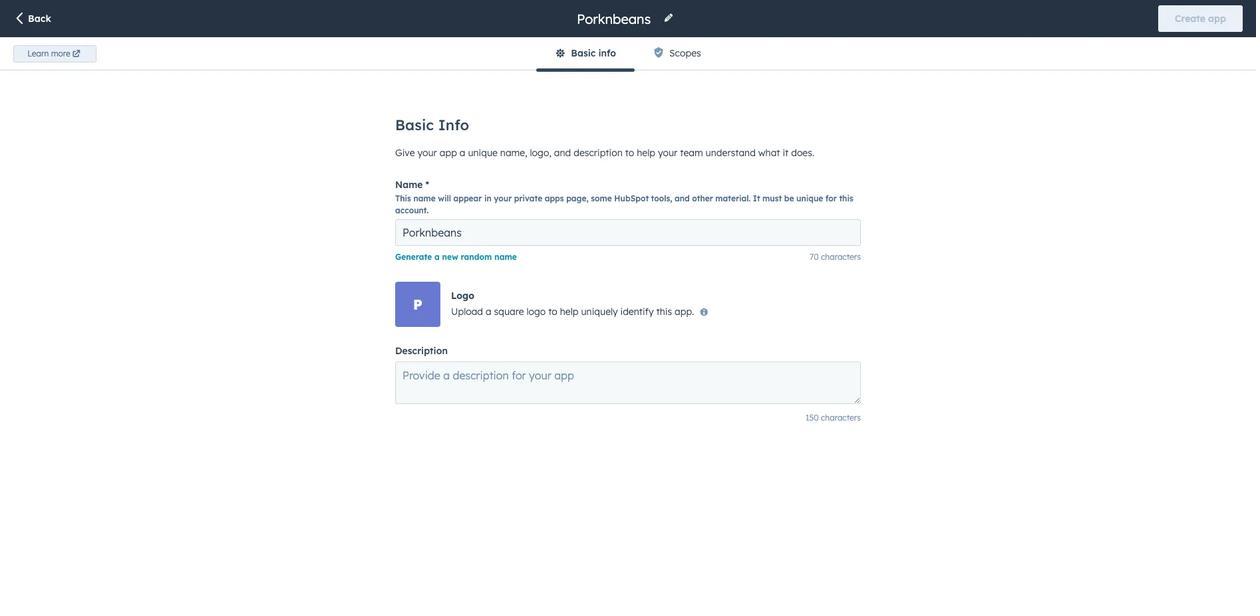 Task type: describe. For each thing, give the bounding box(es) containing it.
square
[[494, 306, 524, 318]]

generate a new random name button
[[395, 252, 517, 262]]

learn what you can do with private apps link
[[194, 61, 400, 77]]

to inside logo upload a square logo to help uniquely identify this app.
[[548, 306, 558, 318]]

0 vertical spatial account.
[[549, 46, 586, 58]]

create
[[1175, 13, 1206, 25]]

private apps give you a powerful, secure way to make api calls to your hubspot account.
[[194, 46, 586, 58]]

your left team
[[658, 147, 678, 159]]

private inside name this name will appear in your private apps page, some hubspot tools, and other material. it must be unique for this account.
[[514, 194, 542, 204]]

link opens in a new window image inside learn what you can do with private apps link
[[388, 64, 398, 74]]

a inside logo upload a square logo to help uniquely identify this app.
[[486, 306, 492, 318]]

1 horizontal spatial you
[[273, 46, 289, 58]]

description
[[395, 345, 448, 357]]

identify
[[621, 306, 654, 318]]

no private apps
[[559, 302, 680, 322]]

generate
[[395, 252, 432, 262]]

apps inside name this name will appear in your private apps page, some hubspot tools, and other material. it must be unique for this account.
[[545, 194, 564, 204]]

more
[[51, 48, 70, 58]]

powerful,
[[300, 46, 340, 58]]

logo,
[[530, 147, 552, 159]]

1 horizontal spatial name
[[495, 252, 517, 262]]

.
[[400, 62, 402, 74]]

must
[[763, 194, 782, 204]]

0 vertical spatial what
[[223, 62, 247, 74]]

back link
[[0, 13, 54, 40]]

navigation inside page section element
[[537, 37, 720, 72]]

scopes button
[[635, 37, 720, 70]]

understand
[[706, 147, 756, 159]]

does.
[[791, 147, 815, 159]]

no private apps alert
[[194, 162, 1045, 348]]

your right "give" at the left top of the page
[[418, 147, 437, 159]]

page,
[[566, 194, 589, 204]]

basic info
[[571, 47, 616, 59]]

your inside name this name will appear in your private apps page, some hubspot tools, and other material. it must be unique for this account.
[[494, 194, 512, 204]]

this
[[395, 194, 411, 204]]

70
[[810, 252, 819, 262]]

apps left give
[[227, 46, 249, 58]]

info
[[438, 116, 469, 134]]

team
[[680, 147, 703, 159]]

create app
[[1175, 13, 1226, 25]]

0 vertical spatial hubspot
[[507, 46, 546, 58]]

app inside button
[[1208, 13, 1226, 25]]

0 horizontal spatial private
[[327, 62, 361, 74]]

this inside name this name will appear in your private apps page, some hubspot tools, and other material. it must be unique for this account.
[[839, 194, 854, 204]]

back button
[[13, 12, 51, 27]]

a up do at the left of the page
[[291, 46, 297, 58]]

p
[[413, 296, 423, 313]]

to right the way
[[394, 46, 403, 58]]

0 horizontal spatial app
[[440, 147, 457, 159]]

150 characters
[[806, 413, 861, 423]]

apps inside alert
[[643, 302, 680, 322]]

no
[[559, 302, 581, 322]]

make
[[406, 46, 430, 58]]

will
[[438, 194, 451, 204]]

uniquely
[[581, 306, 618, 318]]

page section element
[[0, 0, 1256, 72]]

give
[[252, 46, 270, 58]]

api
[[433, 46, 449, 58]]

account. inside name this name will appear in your private apps page, some hubspot tools, and other material. it must be unique for this account.
[[395, 206, 429, 216]]

create app button
[[1159, 5, 1243, 32]]

hubspot inside name this name will appear in your private apps page, some hubspot tools, and other material. it must be unique for this account.
[[614, 194, 649, 204]]

this inside logo upload a square logo to help uniquely identify this app.
[[656, 306, 672, 318]]



Task type: locate. For each thing, give the bounding box(es) containing it.
0 vertical spatial learn
[[27, 48, 49, 58]]

0 horizontal spatial and
[[554, 147, 571, 159]]

2 link opens in a new window image from the top
[[388, 64, 398, 74]]

it
[[783, 147, 789, 159]]

in
[[484, 194, 492, 204]]

0 vertical spatial you
[[273, 46, 289, 58]]

help inside logo upload a square logo to help uniquely identify this app.
[[560, 306, 579, 318]]

private inside alert
[[585, 302, 639, 322]]

this right for
[[839, 194, 854, 204]]

1 horizontal spatial basic
[[571, 47, 596, 59]]

0 vertical spatial name
[[414, 194, 436, 204]]

1 horizontal spatial and
[[675, 194, 690, 204]]

description
[[574, 147, 623, 159]]

1 vertical spatial help
[[560, 306, 579, 318]]

0 horizontal spatial name
[[414, 194, 436, 204]]

account.
[[549, 46, 586, 58], [395, 206, 429, 216]]

characters right 70
[[821, 252, 861, 262]]

unique left name,
[[468, 147, 498, 159]]

1 horizontal spatial what
[[758, 147, 780, 159]]

name,
[[500, 147, 528, 159]]

account. down this
[[395, 206, 429, 216]]

link opens in a new window image
[[388, 61, 398, 77], [388, 64, 398, 74]]

apps right uniquely
[[643, 302, 680, 322]]

unique right be
[[797, 194, 823, 204]]

unique inside name this name will appear in your private apps page, some hubspot tools, and other material. it must be unique for this account.
[[797, 194, 823, 204]]

app.
[[675, 306, 694, 318]]

0 vertical spatial private
[[327, 62, 361, 74]]

hubspot right some
[[614, 194, 649, 204]]

1 horizontal spatial private
[[514, 194, 542, 204]]

random
[[461, 252, 492, 262]]

secure
[[343, 46, 371, 58]]

to right logo
[[548, 306, 558, 318]]

0 vertical spatial help
[[637, 147, 655, 159]]

material.
[[716, 194, 751, 204]]

2 vertical spatial private
[[585, 302, 639, 322]]

back inside button
[[28, 13, 51, 25]]

basic info button
[[537, 37, 635, 72]]

1 vertical spatial private
[[514, 194, 542, 204]]

private right no
[[585, 302, 639, 322]]

1 vertical spatial account.
[[395, 206, 429, 216]]

2 characters from the top
[[821, 413, 861, 423]]

help left team
[[637, 147, 655, 159]]

back
[[28, 13, 51, 25], [22, 20, 45, 32]]

1 link opens in a new window image from the top
[[388, 61, 398, 77]]

0 horizontal spatial this
[[656, 306, 672, 318]]

1 vertical spatial this
[[656, 306, 672, 318]]

your right calls on the top left of page
[[485, 46, 505, 58]]

and inside name this name will appear in your private apps page, some hubspot tools, and other material. it must be unique for this account.
[[675, 194, 690, 204]]

what down private
[[223, 62, 247, 74]]

upload
[[451, 306, 483, 318]]

1 horizontal spatial this
[[839, 194, 854, 204]]

name this name will appear in your private apps page, some hubspot tools, and other material. it must be unique for this account.
[[395, 179, 854, 216]]

0 vertical spatial and
[[554, 147, 571, 159]]

info
[[599, 47, 616, 59]]

basic for basic info
[[395, 116, 434, 134]]

learn more link
[[13, 45, 96, 62]]

learn
[[27, 48, 49, 58], [194, 62, 221, 74]]

learn what you can do with private apps
[[194, 62, 386, 74]]

None text field
[[395, 220, 861, 246]]

app down info
[[440, 147, 457, 159]]

you
[[273, 46, 289, 58], [249, 62, 267, 74]]

name inside name this name will appear in your private apps page, some hubspot tools, and other material. it must be unique for this account.
[[414, 194, 436, 204]]

scopes
[[669, 47, 701, 59]]

logo
[[527, 306, 546, 318]]

basic
[[571, 47, 596, 59], [395, 116, 434, 134]]

new
[[442, 252, 458, 262]]

1 vertical spatial learn
[[194, 62, 221, 74]]

1 vertical spatial app
[[440, 147, 457, 159]]

your
[[485, 46, 505, 58], [418, 147, 437, 159], [658, 147, 678, 159], [494, 194, 512, 204]]

logo
[[451, 290, 475, 302]]

1 horizontal spatial unique
[[797, 194, 823, 204]]

appear
[[453, 194, 482, 204]]

your right in
[[494, 194, 512, 204]]

to
[[394, 46, 403, 58], [474, 46, 483, 58], [625, 147, 634, 159], [548, 306, 558, 318]]

name left will
[[414, 194, 436, 204]]

name
[[414, 194, 436, 204], [495, 252, 517, 262]]

tools,
[[651, 194, 672, 204]]

learn for learn what you can do with private apps
[[194, 62, 221, 74]]

be
[[784, 194, 794, 204]]

to right description
[[625, 147, 634, 159]]

what
[[223, 62, 247, 74], [758, 147, 780, 159]]

give
[[395, 147, 415, 159]]

with
[[304, 62, 324, 74]]

characters
[[821, 252, 861, 262], [821, 413, 861, 423]]

learn inside page section element
[[27, 48, 49, 58]]

apps down the way
[[363, 62, 386, 74]]

it
[[753, 194, 760, 204]]

1 vertical spatial basic
[[395, 116, 434, 134]]

characters for 70 characters
[[821, 252, 861, 262]]

1 vertical spatial characters
[[821, 413, 861, 423]]

2 horizontal spatial private
[[585, 302, 639, 322]]

apps
[[227, 46, 249, 58], [363, 62, 386, 74], [545, 194, 564, 204], [643, 302, 680, 322]]

give your app a unique name, logo, and description to help your team understand what it does.
[[395, 147, 815, 159]]

0 horizontal spatial you
[[249, 62, 267, 74]]

private
[[194, 46, 225, 58]]

learn left more at the left top of page
[[27, 48, 49, 58]]

app right create
[[1208, 13, 1226, 25]]

1 horizontal spatial learn
[[194, 62, 221, 74]]

1 horizontal spatial account.
[[549, 46, 586, 58]]

you down give
[[249, 62, 267, 74]]

0 vertical spatial characters
[[821, 252, 861, 262]]

logo upload a square logo to help uniquely identify this app.
[[451, 290, 694, 318]]

1 characters from the top
[[821, 252, 861, 262]]

0 vertical spatial this
[[839, 194, 854, 204]]

a
[[291, 46, 297, 58], [460, 147, 465, 159], [435, 252, 440, 262], [486, 306, 492, 318]]

calls
[[452, 46, 471, 58]]

a down info
[[460, 147, 465, 159]]

learn more
[[27, 48, 70, 58]]

0 horizontal spatial unique
[[468, 147, 498, 159]]

basic left info
[[571, 47, 596, 59]]

a left new
[[435, 252, 440, 262]]

private down secure at the top left of page
[[327, 62, 361, 74]]

1 vertical spatial unique
[[797, 194, 823, 204]]

1 vertical spatial hubspot
[[614, 194, 649, 204]]

help
[[637, 147, 655, 159], [560, 306, 579, 318]]

settings
[[21, 57, 76, 73]]

you up can at top
[[273, 46, 289, 58]]

0 horizontal spatial hubspot
[[507, 46, 546, 58]]

way
[[374, 46, 392, 58]]

basic inside button
[[571, 47, 596, 59]]

you inside learn what you can do with private apps link
[[249, 62, 267, 74]]

and right logo,
[[554, 147, 571, 159]]

1 vertical spatial you
[[249, 62, 267, 74]]

1 vertical spatial name
[[495, 252, 517, 262]]

for
[[826, 194, 837, 204]]

basic for basic info
[[571, 47, 596, 59]]

0 vertical spatial basic
[[571, 47, 596, 59]]

and left other
[[675, 194, 690, 204]]

basic up "give" at the left top of the page
[[395, 116, 434, 134]]

basic info
[[395, 116, 469, 134]]

what left it
[[758, 147, 780, 159]]

navigation
[[537, 37, 720, 72]]

to right calls on the top left of page
[[474, 46, 483, 58]]

learn for learn more
[[27, 48, 49, 58]]

Description text field
[[395, 362, 861, 405]]

hubspot right calls on the top left of page
[[507, 46, 546, 58]]

1 vertical spatial and
[[675, 194, 690, 204]]

can
[[270, 62, 287, 74]]

0 horizontal spatial what
[[223, 62, 247, 74]]

a left square
[[486, 306, 492, 318]]

learn down private
[[194, 62, 221, 74]]

private
[[327, 62, 361, 74], [514, 194, 542, 204], [585, 302, 639, 322]]

none field inside page section element
[[576, 10, 655, 28]]

0 vertical spatial unique
[[468, 147, 498, 159]]

do
[[289, 62, 301, 74]]

this left app.
[[656, 306, 672, 318]]

None field
[[576, 10, 655, 28]]

characters right 150
[[821, 413, 861, 423]]

help left uniquely
[[560, 306, 579, 318]]

0 horizontal spatial learn
[[27, 48, 49, 58]]

0 horizontal spatial help
[[560, 306, 579, 318]]

1 vertical spatial what
[[758, 147, 780, 159]]

other
[[692, 194, 713, 204]]

account. left info
[[549, 46, 586, 58]]

and
[[554, 147, 571, 159], [675, 194, 690, 204]]

this
[[839, 194, 854, 204], [656, 306, 672, 318]]

hubspot
[[507, 46, 546, 58], [614, 194, 649, 204]]

0 horizontal spatial account.
[[395, 206, 429, 216]]

unique
[[468, 147, 498, 159], [797, 194, 823, 204]]

1 horizontal spatial app
[[1208, 13, 1226, 25]]

some
[[591, 194, 612, 204]]

name
[[395, 179, 423, 191]]

navigation containing basic info
[[537, 37, 720, 72]]

private right in
[[514, 194, 542, 204]]

apps left "page,"
[[545, 194, 564, 204]]

generate a new random name
[[395, 252, 517, 262]]

name right random
[[495, 252, 517, 262]]

70 characters
[[810, 252, 861, 262]]

1 horizontal spatial help
[[637, 147, 655, 159]]

characters for 150 characters
[[821, 413, 861, 423]]

150
[[806, 413, 819, 423]]

0 horizontal spatial basic
[[395, 116, 434, 134]]

0 vertical spatial app
[[1208, 13, 1226, 25]]

1 horizontal spatial hubspot
[[614, 194, 649, 204]]

app
[[1208, 13, 1226, 25], [440, 147, 457, 159]]



Task type: vqa. For each thing, say whether or not it's contained in the screenshot.
hours. to the right
no



